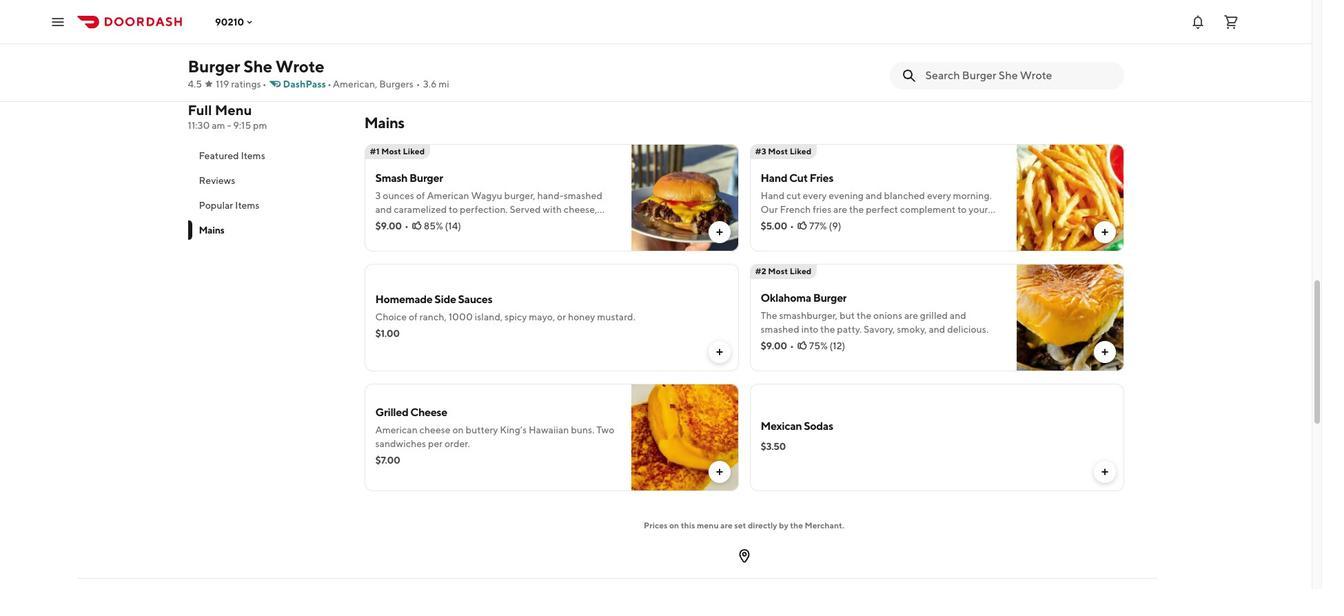 Task type: locate. For each thing, give the bounding box(es) containing it.
are
[[834, 204, 848, 215], [905, 310, 919, 321], [721, 521, 733, 531]]

0 horizontal spatial mains
[[199, 225, 225, 236]]

per inside american cheese on buttery king's hawaiian buns. two sandwiches per order.
[[428, 30, 443, 41]]

0 horizontal spatial mayo,
[[416, 218, 442, 229]]

2 sandwiches from the top
[[376, 439, 426, 450]]

reviews
[[199, 175, 235, 186]]

most right #2
[[768, 266, 788, 277]]

1 vertical spatial buttery
[[466, 425, 498, 436]]

(9)
[[829, 221, 842, 232]]

french
[[780, 204, 811, 215]]

smashed down the
[[761, 324, 800, 335]]

1 vertical spatial cheese
[[420, 425, 451, 436]]

0 vertical spatial per
[[428, 30, 443, 41]]

oklahoma burger image
[[1017, 264, 1125, 372]]

buns.
[[571, 17, 595, 28], [571, 425, 595, 436]]

0 horizontal spatial are
[[721, 521, 733, 531]]

1 horizontal spatial are
[[834, 204, 848, 215]]

prices
[[644, 521, 668, 531]]

2 horizontal spatial burger
[[814, 292, 847, 305]]

burger inside 'smash burger 3 ounces of american wagyu burger, hand-smashed and caramelized to perfection. served with cheese, ketchup, mayo, mustard, onions, and pickles.'
[[410, 172, 443, 185]]

mexican sodas
[[761, 420, 834, 433]]

(14)
[[445, 221, 461, 232]]

items right popular
[[235, 200, 260, 211]]

$9.00 down the
[[761, 341, 788, 352]]

1 horizontal spatial $9.00
[[761, 341, 788, 352]]

2 order. from the top
[[445, 439, 470, 450]]

buns. inside american cheese on buttery king's hawaiian buns. two sandwiches per order.
[[571, 17, 595, 28]]

0 vertical spatial buns.
[[571, 17, 595, 28]]

to up (14)
[[449, 204, 458, 215]]

homemade
[[376, 293, 433, 306]]

1 to from the left
[[449, 204, 458, 215]]

mains
[[364, 114, 405, 132], [199, 225, 225, 236]]

add item to cart image for oklahoma burger
[[1100, 347, 1111, 358]]

1 two from the top
[[597, 17, 615, 28]]

mains down popular
[[199, 225, 225, 236]]

1 king's from the top
[[500, 17, 527, 28]]

1 vertical spatial smashed
[[761, 324, 800, 335]]

mayo,
[[416, 218, 442, 229], [529, 312, 555, 323]]

3.6
[[423, 79, 437, 90]]

hawaiian inside grilled cheese american cheese on buttery king's hawaiian buns. two sandwiches per order. $7.00
[[529, 425, 569, 436]]

75% (12)
[[810, 341, 846, 352]]

2 buttery from the top
[[466, 425, 498, 436]]

$3.50
[[761, 441, 786, 452]]

per down cheese
[[428, 439, 443, 450]]

of inside 'smash burger 3 ounces of american wagyu burger, hand-smashed and caramelized to perfection. served with cheese, ketchup, mayo, mustard, onions, and pickles.'
[[416, 190, 425, 201]]

2 every from the left
[[928, 190, 952, 201]]

2 buns. from the top
[[571, 425, 595, 436]]

0 vertical spatial buttery
[[466, 17, 498, 28]]

2 vertical spatial burger
[[814, 292, 847, 305]]

onions
[[874, 310, 903, 321]]

order. down cheese
[[445, 439, 470, 450]]

into
[[802, 324, 819, 335]]

most right #1
[[381, 146, 401, 157]]

$9.00 •
[[376, 221, 409, 232], [761, 341, 794, 352]]

american inside american cheese on buttery king's hawaiian buns. two sandwiches per order.
[[376, 17, 418, 28]]

0 horizontal spatial every
[[803, 190, 827, 201]]

1 grilled cheese image from the top
[[631, 0, 739, 83]]

american down grilled
[[376, 425, 418, 436]]

sandwiches up burgers
[[376, 30, 426, 41]]

items
[[241, 150, 265, 161], [235, 200, 260, 211]]

are left the set
[[721, 521, 733, 531]]

on inside hand cut fries hand cut every evening and blanched every morning. our french fries are the perfect complement to your burger or a delicious snack on their own.
[[878, 218, 889, 229]]

hand cut fries hand cut every evening and blanched every morning. our french fries are the perfect complement to your burger or a delicious snack on their own.
[[761, 172, 992, 229]]

0 horizontal spatial $9.00 •
[[376, 221, 409, 232]]

$9.00 down ounces
[[376, 221, 402, 232]]

liked for oklahoma
[[790, 266, 812, 277]]

0 horizontal spatial to
[[449, 204, 458, 215]]

1 vertical spatial grilled cheese image
[[631, 384, 739, 492]]

liked up smash
[[403, 146, 425, 157]]

1 vertical spatial mayo,
[[529, 312, 555, 323]]

mayo, down caramelized
[[416, 218, 442, 229]]

2 two from the top
[[597, 425, 615, 436]]

0 vertical spatial $9.00 •
[[376, 221, 409, 232]]

reviews button
[[188, 168, 348, 193]]

1 vertical spatial american
[[427, 190, 469, 201]]

of for smash
[[416, 190, 425, 201]]

1 horizontal spatial or
[[792, 218, 801, 229]]

Item Search search field
[[926, 68, 1113, 83]]

1 cheese from the top
[[420, 17, 451, 28]]

mayo, right spicy
[[529, 312, 555, 323]]

0 horizontal spatial or
[[557, 312, 566, 323]]

0 vertical spatial cheese
[[420, 17, 451, 28]]

0 vertical spatial mayo,
[[416, 218, 442, 229]]

0 vertical spatial order.
[[445, 30, 470, 41]]

1 vertical spatial hand
[[761, 190, 785, 201]]

1 horizontal spatial burger
[[410, 172, 443, 185]]

hand left cut
[[761, 172, 788, 185]]

to inside 'smash burger 3 ounces of american wagyu burger, hand-smashed and caramelized to perfection. served with cheese, ketchup, mayo, mustard, onions, and pickles.'
[[449, 204, 458, 215]]

or left the honey
[[557, 312, 566, 323]]

0 horizontal spatial add item to cart image
[[714, 467, 725, 478]]

1 vertical spatial items
[[235, 200, 260, 211]]

and up delicious.
[[950, 310, 967, 321]]

add item to cart image
[[714, 227, 725, 238], [1100, 227, 1111, 238], [714, 347, 725, 358], [1100, 467, 1111, 478]]

0 vertical spatial are
[[834, 204, 848, 215]]

of inside homemade side sauces choice of ranch, 1000 island, spicy mayo, or honey mustard. $1.00
[[409, 312, 418, 323]]

of down homemade
[[409, 312, 418, 323]]

blanched
[[885, 190, 926, 201]]

every up fries
[[803, 190, 827, 201]]

• down caramelized
[[405, 221, 409, 232]]

0 vertical spatial hand
[[761, 172, 788, 185]]

smashed inside "oklahoma burger the smashburger, but the onions are grilled and smashed into the patty. savory, smoky, and delicious."
[[761, 324, 800, 335]]

two inside american cheese on buttery king's hawaiian buns. two sandwiches per order.
[[597, 17, 615, 28]]

1 vertical spatial order.
[[445, 439, 470, 450]]

0 vertical spatial burger
[[188, 57, 240, 76]]

1 buns. from the top
[[571, 17, 595, 28]]

smash
[[376, 172, 408, 185]]

hand
[[761, 172, 788, 185], [761, 190, 785, 201]]

0 vertical spatial add item to cart image
[[1100, 347, 1111, 358]]

are up smoky,
[[905, 310, 919, 321]]

1 vertical spatial two
[[597, 425, 615, 436]]

merchant
[[805, 521, 843, 531]]

1 per from the top
[[428, 30, 443, 41]]

$5.00
[[761, 221, 788, 232]]

are inside "oklahoma burger the smashburger, but the onions are grilled and smashed into the patty. savory, smoky, and delicious."
[[905, 310, 919, 321]]

2 horizontal spatial are
[[905, 310, 919, 321]]

items up reviews button
[[241, 150, 265, 161]]

dashpass
[[283, 79, 326, 90]]

1 vertical spatial hawaiian
[[529, 425, 569, 436]]

smashed
[[564, 190, 603, 201], [761, 324, 800, 335]]

1 vertical spatial are
[[905, 310, 919, 321]]

2 to from the left
[[958, 204, 967, 215]]

1 horizontal spatial mains
[[364, 114, 405, 132]]

1 vertical spatial or
[[557, 312, 566, 323]]

per up the 3.6
[[428, 30, 443, 41]]

ounces
[[383, 190, 414, 201]]

0 vertical spatial smashed
[[564, 190, 603, 201]]

or
[[792, 218, 801, 229], [557, 312, 566, 323]]

smash burger 3 ounces of american wagyu burger, hand-smashed and caramelized to perfection. served with cheese, ketchup, mayo, mustard, onions, and pickles.
[[376, 172, 603, 229]]

delicious.
[[948, 324, 989, 335]]

per inside grilled cheese american cheese on buttery king's hawaiian buns. two sandwiches per order. $7.00
[[428, 439, 443, 450]]

0 vertical spatial two
[[597, 17, 615, 28]]

0 vertical spatial american
[[376, 17, 418, 28]]

0 horizontal spatial burger
[[188, 57, 240, 76]]

77%
[[810, 221, 827, 232]]

featured items
[[199, 150, 265, 161]]

of up caramelized
[[416, 190, 425, 201]]

0 vertical spatial $9.00
[[376, 221, 402, 232]]

1 horizontal spatial to
[[958, 204, 967, 215]]

1 vertical spatial burger
[[410, 172, 443, 185]]

liked for smash
[[403, 146, 425, 157]]

1 sandwiches from the top
[[376, 30, 426, 41]]

1 horizontal spatial smashed
[[761, 324, 800, 335]]

1 horizontal spatial $9.00 •
[[761, 341, 794, 352]]

$9.00 for oklahoma
[[761, 341, 788, 352]]

sandwiches inside american cheese on buttery king's hawaiian buns. two sandwiches per order.
[[376, 30, 426, 41]]

snack
[[851, 218, 876, 229]]

liked up cut
[[790, 146, 812, 157]]

0 vertical spatial king's
[[500, 17, 527, 28]]

items for featured items
[[241, 150, 265, 161]]

1 horizontal spatial add item to cart image
[[1100, 347, 1111, 358]]

smashed up cheese,
[[564, 190, 603, 201]]

2 cheese from the top
[[420, 425, 451, 436]]

order. up mi
[[445, 30, 470, 41]]

0 vertical spatial mains
[[364, 114, 405, 132]]

mayo, inside homemade side sauces choice of ranch, 1000 island, spicy mayo, or honey mustard. $1.00
[[529, 312, 555, 323]]

and up the perfect at the right of the page
[[866, 190, 883, 201]]

-
[[227, 120, 231, 131]]

most right #3
[[768, 146, 788, 157]]

2 hawaiian from the top
[[529, 425, 569, 436]]

every up complement at the top
[[928, 190, 952, 201]]

evening
[[829, 190, 864, 201]]

2 hand from the top
[[761, 190, 785, 201]]

american up burgers
[[376, 17, 418, 28]]

to left your
[[958, 204, 967, 215]]

1 vertical spatial sandwiches
[[376, 439, 426, 450]]

set
[[735, 521, 747, 531]]

1 vertical spatial per
[[428, 439, 443, 450]]

fries
[[813, 204, 832, 215]]

delicious
[[810, 218, 849, 229]]

the right 'by'
[[791, 521, 804, 531]]

$9.00 • down ounces
[[376, 221, 409, 232]]

cut
[[787, 190, 801, 201]]

the up snack
[[850, 204, 864, 215]]

1 horizontal spatial mayo,
[[529, 312, 555, 323]]

2 vertical spatial are
[[721, 521, 733, 531]]

#2 most liked
[[756, 266, 812, 277]]

fries
[[810, 172, 834, 185]]

1 buttery from the top
[[466, 17, 498, 28]]

add item to cart image
[[1100, 347, 1111, 358], [714, 467, 725, 478]]

1 hawaiian from the top
[[529, 17, 569, 28]]

burger up but
[[814, 292, 847, 305]]

or left a
[[792, 218, 801, 229]]

buttery inside american cheese on buttery king's hawaiian buns. two sandwiches per order.
[[466, 17, 498, 28]]

cheese inside american cheese on buttery king's hawaiian buns. two sandwiches per order.
[[420, 17, 451, 28]]

$9.00
[[376, 221, 402, 232], [761, 341, 788, 352]]

most
[[381, 146, 401, 157], [768, 146, 788, 157], [768, 266, 788, 277]]

0 horizontal spatial smashed
[[564, 190, 603, 201]]

sandwiches up $7.00
[[376, 439, 426, 450]]

90210 button
[[215, 16, 255, 27]]

• left '75%'
[[790, 341, 794, 352]]

pickles.
[[536, 218, 569, 229]]

1 vertical spatial king's
[[500, 425, 527, 436]]

she
[[244, 57, 273, 76]]

burger
[[761, 218, 790, 229]]

0 vertical spatial sandwiches
[[376, 30, 426, 41]]

1 vertical spatial $9.00 •
[[761, 341, 794, 352]]

burger inside "oklahoma burger the smashburger, but the onions are grilled and smashed into the patty. savory, smoky, and delicious."
[[814, 292, 847, 305]]

cheese down cheese
[[420, 425, 451, 436]]

per
[[428, 30, 443, 41], [428, 439, 443, 450]]

• right ratings
[[263, 79, 267, 90]]

are inside hand cut fries hand cut every evening and blanched every morning. our french fries are the perfect complement to your burger or a delicious snack on their own.
[[834, 204, 848, 215]]

morning.
[[954, 190, 992, 201]]

0 vertical spatial items
[[241, 150, 265, 161]]

1 order. from the top
[[445, 30, 470, 41]]

your
[[969, 204, 989, 215]]

burger up caramelized
[[410, 172, 443, 185]]

burger
[[188, 57, 240, 76], [410, 172, 443, 185], [814, 292, 847, 305]]

1 horizontal spatial every
[[928, 190, 952, 201]]

hand up our
[[761, 190, 785, 201]]

two
[[597, 17, 615, 28], [597, 425, 615, 436]]

by
[[779, 521, 789, 531]]

hand cut fries image
[[1017, 144, 1125, 252]]

are down evening
[[834, 204, 848, 215]]

cut
[[790, 172, 808, 185]]

the
[[850, 204, 864, 215], [857, 310, 872, 321], [821, 324, 836, 335], [791, 521, 804, 531]]

1 vertical spatial buns.
[[571, 425, 595, 436]]

american inside 'smash burger 3 ounces of american wagyu burger, hand-smashed and caramelized to perfection. served with cheese, ketchup, mayo, mustard, onions, and pickles.'
[[427, 190, 469, 201]]

• left the 3.6
[[416, 79, 421, 90]]

burger,
[[505, 190, 536, 201]]

2 per from the top
[[428, 439, 443, 450]]

king's
[[500, 17, 527, 28], [500, 425, 527, 436]]

1 vertical spatial $9.00
[[761, 341, 788, 352]]

0 vertical spatial or
[[792, 218, 801, 229]]

hawaiian inside american cheese on buttery king's hawaiian buns. two sandwiches per order.
[[529, 17, 569, 28]]

king's inside grilled cheese american cheese on buttery king's hawaiian buns. two sandwiches per order. $7.00
[[500, 425, 527, 436]]

smoky,
[[897, 324, 927, 335]]

on
[[453, 17, 464, 28], [878, 218, 889, 229], [453, 425, 464, 436], [670, 521, 679, 531]]

1 vertical spatial of
[[409, 312, 418, 323]]

$9.00 • down the
[[761, 341, 794, 352]]

most for oklahoma
[[768, 266, 788, 277]]

cheese up the 3.6
[[420, 17, 451, 28]]

patty.
[[837, 324, 862, 335]]

0 vertical spatial grilled cheese image
[[631, 0, 739, 83]]

2 vertical spatial american
[[376, 425, 418, 436]]

1000
[[449, 312, 473, 323]]

american up (14)
[[427, 190, 469, 201]]

75%
[[810, 341, 828, 352]]

grilled cheese image
[[631, 0, 739, 83], [631, 384, 739, 492]]

wagyu
[[471, 190, 503, 201]]

choice
[[376, 312, 407, 323]]

2 king's from the top
[[500, 425, 527, 436]]

$5.00 •
[[761, 221, 794, 232]]

full
[[188, 102, 212, 118]]

buns. inside grilled cheese american cheese on buttery king's hawaiian buns. two sandwiches per order. $7.00
[[571, 425, 595, 436]]

• left a
[[790, 221, 794, 232]]

#1 most liked
[[370, 146, 425, 157]]

0 vertical spatial of
[[416, 190, 425, 201]]

grilled cheese american cheese on buttery king's hawaiian buns. two sandwiches per order. $7.00
[[376, 406, 615, 466]]

oklahoma
[[761, 292, 812, 305]]

0 horizontal spatial $9.00
[[376, 221, 402, 232]]

1 vertical spatial add item to cart image
[[714, 467, 725, 478]]

buttery inside grilled cheese american cheese on buttery king's hawaiian buns. two sandwiches per order. $7.00
[[466, 425, 498, 436]]

0 vertical spatial hawaiian
[[529, 17, 569, 28]]

two inside grilled cheese american cheese on buttery king's hawaiian buns. two sandwiches per order. $7.00
[[597, 425, 615, 436]]

liked up the "oklahoma"
[[790, 266, 812, 277]]

mains up #1
[[364, 114, 405, 132]]

burger up 119
[[188, 57, 240, 76]]



Task type: vqa. For each thing, say whether or not it's contained in the screenshot.


Task type: describe. For each thing, give the bounding box(es) containing it.
mustard.
[[597, 312, 636, 323]]

or inside homemade side sauces choice of ranch, 1000 island, spicy mayo, or honey mustard. $1.00
[[557, 312, 566, 323]]

on inside american cheese on buttery king's hawaiian buns. two sandwiches per order.
[[453, 17, 464, 28]]

1 hand from the top
[[761, 172, 788, 185]]

american, burgers • 3.6 mi
[[333, 79, 450, 90]]

sandwiches inside grilled cheese american cheese on buttery king's hawaiian buns. two sandwiches per order. $7.00
[[376, 439, 426, 450]]

most for hand
[[768, 146, 788, 157]]

american cheese on buttery king's hawaiian buns. two sandwiches per order.
[[376, 17, 615, 41]]

85% (14)
[[424, 221, 461, 232]]

perfection.
[[460, 204, 508, 215]]

menu
[[697, 521, 719, 531]]

smash burger image
[[631, 144, 739, 252]]

smashburger,
[[780, 310, 838, 321]]

wrote
[[276, 57, 324, 76]]

of for homemade
[[409, 312, 418, 323]]

11:30
[[188, 120, 210, 131]]

on inside grilled cheese american cheese on buttery king's hawaiian buns. two sandwiches per order. $7.00
[[453, 425, 464, 436]]

the
[[761, 310, 778, 321]]

dashpass •
[[283, 79, 332, 90]]

onions,
[[484, 218, 516, 229]]

popular
[[199, 200, 233, 211]]

hand-
[[538, 190, 564, 201]]

savory,
[[864, 324, 896, 335]]

90210
[[215, 16, 244, 27]]

notification bell image
[[1190, 13, 1207, 30]]

order. inside american cheese on buttery king's hawaiian buns. two sandwiches per order.
[[445, 30, 470, 41]]

the right but
[[857, 310, 872, 321]]

9:15
[[233, 120, 251, 131]]

cheese,
[[564, 204, 598, 215]]

prices on this menu are set directly by the merchant .
[[644, 521, 845, 531]]

the up 75% (12)
[[821, 324, 836, 335]]

ketchup,
[[376, 218, 414, 229]]

mexican
[[761, 420, 802, 433]]

side
[[435, 293, 456, 306]]

complement
[[901, 204, 956, 215]]

menu
[[215, 102, 252, 118]]

ratings
[[231, 79, 261, 90]]

1 vertical spatial mains
[[199, 225, 225, 236]]

$9.00 • for smash
[[376, 221, 409, 232]]

85%
[[424, 221, 443, 232]]

$9.00 • for oklahoma
[[761, 341, 794, 352]]

order. inside grilled cheese american cheese on buttery king's hawaiian buns. two sandwiches per order. $7.00
[[445, 439, 470, 450]]

popular items button
[[188, 193, 348, 218]]

spicy
[[505, 312, 527, 323]]

77% (9)
[[810, 221, 842, 232]]

burger she wrote
[[188, 57, 324, 76]]

the inside hand cut fries hand cut every evening and blanched every morning. our french fries are the perfect complement to your burger or a delicious snack on their own.
[[850, 204, 864, 215]]

popular items
[[199, 200, 260, 211]]

their
[[891, 218, 912, 229]]

liked for hand
[[790, 146, 812, 157]]

featured
[[199, 150, 239, 161]]

• right the dashpass
[[328, 79, 332, 90]]

$1.00
[[376, 328, 400, 339]]

island,
[[475, 312, 503, 323]]

a
[[803, 218, 808, 229]]

burgers
[[379, 79, 414, 90]]

#2
[[756, 266, 767, 277]]

to inside hand cut fries hand cut every evening and blanched every morning. our french fries are the perfect complement to your burger or a delicious snack on their own.
[[958, 204, 967, 215]]

smashed inside 'smash burger 3 ounces of american wagyu burger, hand-smashed and caramelized to perfection. served with cheese, ketchup, mayo, mustard, onions, and pickles.'
[[564, 190, 603, 201]]

1 every from the left
[[803, 190, 827, 201]]

most for smash
[[381, 146, 401, 157]]

items for popular items
[[235, 200, 260, 211]]

grilled
[[376, 406, 409, 419]]

0 items, open order cart image
[[1223, 13, 1240, 30]]

or inside hand cut fries hand cut every evening and blanched every morning. our french fries are the perfect complement to your burger or a delicious snack on their own.
[[792, 218, 801, 229]]

sodas
[[804, 420, 834, 433]]

grilled
[[921, 310, 948, 321]]

2 grilled cheese image from the top
[[631, 384, 739, 492]]

mi
[[439, 79, 450, 90]]

and down 3
[[376, 204, 392, 215]]

and down grilled
[[929, 324, 946, 335]]

american,
[[333, 79, 378, 90]]

directly
[[748, 521, 778, 531]]

add item to cart image for american cheese on buttery king's hawaiian buns. two sandwiches per order.
[[714, 467, 725, 478]]

king's inside american cheese on buttery king's hawaiian buns. two sandwiches per order.
[[500, 17, 527, 28]]

our
[[761, 204, 778, 215]]

caramelized
[[394, 204, 447, 215]]

burger for oklahoma
[[814, 292, 847, 305]]

3
[[376, 190, 381, 201]]

and inside hand cut fries hand cut every evening and blanched every morning. our french fries are the perfect complement to your burger or a delicious snack on their own.
[[866, 190, 883, 201]]

4.5
[[188, 79, 202, 90]]

burger for smash
[[410, 172, 443, 185]]

.
[[843, 521, 845, 531]]

this
[[681, 521, 696, 531]]

$7.00
[[376, 455, 400, 466]]

(12)
[[830, 341, 846, 352]]

mayo, inside 'smash burger 3 ounces of american wagyu burger, hand-smashed and caramelized to perfection. served with cheese, ketchup, mayo, mustard, onions, and pickles.'
[[416, 218, 442, 229]]

perfect
[[866, 204, 899, 215]]

#1
[[370, 146, 380, 157]]

#3
[[756, 146, 767, 157]]

sauces
[[458, 293, 493, 306]]

am
[[212, 120, 225, 131]]

$9.00 for smash
[[376, 221, 402, 232]]

american inside grilled cheese american cheese on buttery king's hawaiian buns. two sandwiches per order. $7.00
[[376, 425, 418, 436]]

cheese inside grilled cheese american cheese on buttery king's hawaiian buns. two sandwiches per order. $7.00
[[420, 425, 451, 436]]

119
[[216, 79, 229, 90]]

open menu image
[[50, 13, 66, 30]]

featured items button
[[188, 143, 348, 168]]

and down served
[[518, 218, 534, 229]]

full menu 11:30 am - 9:15 pm
[[188, 102, 267, 131]]

oklahoma burger the smashburger, but the onions are grilled and smashed into the patty. savory, smoky, and delicious.
[[761, 292, 989, 335]]

119 ratings •
[[216, 79, 267, 90]]



